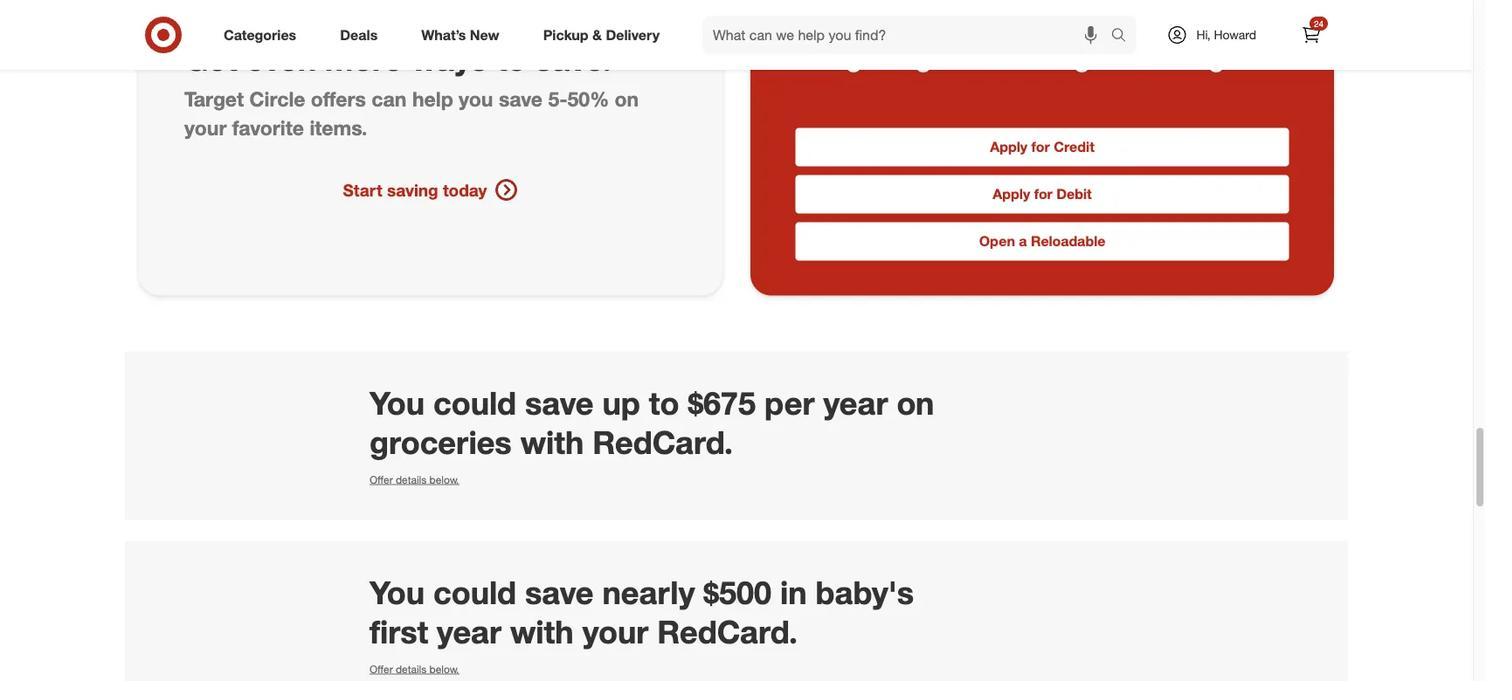 Task type: locate. For each thing, give the bounding box(es) containing it.
save inside 'target circle offers can help you save 5-50% on your favorite items.'
[[499, 87, 543, 112]]

target
[[1038, 42, 1113, 73], [184, 87, 244, 112]]

with inside you could save nearly $500 in baby's first year with your redcard.
[[510, 612, 574, 651]]

0 vertical spatial you
[[370, 384, 425, 422]]

1 vertical spatial to
[[649, 384, 679, 422]]

redcard. down up
[[593, 423, 733, 461]]

0 vertical spatial offer details below.
[[370, 473, 459, 486]]

your for favorite
[[184, 116, 227, 140]]

apply up a at the right top of the page
[[993, 186, 1030, 203]]

0 horizontal spatial your
[[184, 116, 227, 140]]

you inside you could save up to $675 per year on groceries with redcard.
[[370, 384, 425, 422]]

0 vertical spatial details
[[396, 473, 427, 486]]

redcard.
[[593, 423, 733, 461], [657, 612, 798, 651]]

1 horizontal spatial to
[[649, 384, 679, 422]]

&
[[592, 26, 602, 43]]

1 vertical spatial offer details below. link
[[370, 663, 459, 676]]

open a reloadable link
[[795, 222, 1289, 261]]

year
[[823, 384, 888, 422], [437, 612, 502, 651]]

1 horizontal spatial your
[[582, 612, 649, 651]]

details
[[396, 473, 427, 486], [396, 663, 427, 676]]

1 could from the top
[[433, 384, 516, 422]]

your inside you could save nearly $500 in baby's first year with your redcard.
[[582, 612, 649, 651]]

details for you could save up to $675 per year on groceries with redcard.
[[396, 473, 427, 486]]

apply for apply for credit
[[990, 139, 1028, 156]]

1 offer details below. from the top
[[370, 473, 459, 486]]

offer down groceries
[[370, 473, 393, 486]]

target down get
[[184, 87, 244, 112]]

save inside you could save up to $675 per year on groceries with redcard.
[[525, 384, 594, 422]]

1 vertical spatial start
[[343, 180, 382, 200]]

1 horizontal spatial more
[[938, 42, 1001, 73]]

year right "first"
[[437, 612, 502, 651]]

start
[[779, 42, 839, 73], [343, 180, 382, 200]]

at
[[1008, 42, 1031, 73]]

with inside you could save up to $675 per year on groceries with redcard.
[[520, 423, 584, 461]]

start saving today
[[343, 180, 487, 200]]

0 horizontal spatial to
[[496, 39, 526, 78]]

1 vertical spatial your
[[582, 612, 649, 651]]

nearly
[[602, 573, 695, 612]]

apply for credit link
[[795, 128, 1289, 167]]

today
[[443, 180, 487, 200]]

more
[[325, 39, 402, 78], [938, 42, 1001, 73]]

1 vertical spatial save
[[525, 384, 594, 422]]

1 horizontal spatial start
[[779, 42, 839, 73]]

1 vertical spatial offer details below.
[[370, 663, 459, 676]]

What can we help you find? suggestions appear below search field
[[702, 16, 1115, 54]]

for left debit
[[1034, 186, 1053, 203]]

1 horizontal spatial on
[[897, 384, 934, 422]]

1 vertical spatial apply
[[993, 186, 1030, 203]]

to inside you could save up to $675 per year on groceries with redcard.
[[649, 384, 679, 422]]

year right per
[[823, 384, 888, 422]]

1 below. from the top
[[429, 473, 459, 486]]

what's
[[421, 26, 466, 43]]

0 vertical spatial save
[[499, 87, 543, 112]]

you
[[459, 87, 493, 112]]

offer details below. link down "first"
[[370, 663, 459, 676]]

get
[[184, 39, 237, 78]]

could inside you could save nearly $500 in baby's first year with your redcard.
[[433, 573, 516, 612]]

you inside you could save nearly $500 in baby's first year with your redcard.
[[370, 573, 425, 612]]

0 vertical spatial your
[[184, 116, 227, 140]]

on
[[615, 87, 639, 112], [897, 384, 934, 422]]

could inside you could save up to $675 per year on groceries with redcard.
[[433, 384, 516, 422]]

1 horizontal spatial year
[[823, 384, 888, 422]]

apply for credit
[[990, 139, 1095, 156]]

start left saving
[[343, 180, 382, 200]]

offer down "first"
[[370, 663, 393, 676]]

apply for debit
[[993, 186, 1092, 203]]

redcard. inside you could save nearly $500 in baby's first year with your redcard.
[[657, 612, 798, 651]]

start left getting
[[779, 42, 839, 73]]

0 horizontal spatial start
[[343, 180, 382, 200]]

your left favorite
[[184, 116, 227, 140]]

0 vertical spatial apply
[[990, 139, 1028, 156]]

a
[[1019, 233, 1027, 250]]

baby's
[[816, 573, 914, 612]]

redcard. inside you could save up to $675 per year on groceries with redcard.
[[593, 423, 733, 461]]

howard
[[1214, 27, 1256, 42]]

offers
[[311, 87, 366, 112]]

to right up
[[649, 384, 679, 422]]

save
[[499, 87, 543, 112], [525, 384, 594, 422], [525, 573, 594, 612]]

redcard. down $500
[[657, 612, 798, 651]]

you up "first"
[[370, 573, 425, 612]]

offer details below. link down groceries
[[370, 473, 459, 486]]

you up groceries
[[370, 384, 425, 422]]

your inside 'target circle offers can help you save 5-50% on your favorite items.'
[[184, 116, 227, 140]]

0 vertical spatial year
[[823, 384, 888, 422]]

target.com
[[1173, 42, 1306, 73]]

0 vertical spatial offer details below. link
[[370, 473, 459, 486]]

up
[[602, 384, 640, 422]]

offer for you could save nearly $500 in baby's first year with your redcard.
[[370, 663, 393, 676]]

1 vertical spatial details
[[396, 663, 427, 676]]

2 you from the top
[[370, 573, 425, 612]]

1 vertical spatial below.
[[429, 663, 459, 676]]

0 vertical spatial could
[[433, 384, 516, 422]]

1 vertical spatial could
[[433, 573, 516, 612]]

details down "first"
[[396, 663, 427, 676]]

more left the at
[[938, 42, 1001, 73]]

2 details from the top
[[396, 663, 427, 676]]

your down nearly on the left bottom of page
[[582, 612, 649, 651]]

2 vertical spatial save
[[525, 573, 594, 612]]

target right the at
[[1038, 42, 1113, 73]]

save inside you could save nearly $500 in baby's first year with your redcard.
[[525, 573, 594, 612]]

2 offer details below. link from the top
[[370, 663, 459, 676]]

$675
[[688, 384, 756, 422]]

1 vertical spatial redcard.
[[657, 612, 798, 651]]

could
[[433, 384, 516, 422], [433, 573, 516, 612]]

details down groceries
[[396, 473, 427, 486]]

2 offer details below. from the top
[[370, 663, 459, 676]]

0 vertical spatial with
[[520, 423, 584, 461]]

1 horizontal spatial target
[[1038, 42, 1113, 73]]

1 offer details below. link from the top
[[370, 473, 459, 486]]

1 vertical spatial target
[[184, 87, 244, 112]]

1 you from the top
[[370, 384, 425, 422]]

1 details from the top
[[396, 473, 427, 486]]

1 vertical spatial you
[[370, 573, 425, 612]]

more up offers
[[325, 39, 402, 78]]

save.
[[535, 39, 611, 78]]

below.
[[429, 473, 459, 486], [429, 663, 459, 676]]

search button
[[1103, 16, 1145, 58]]

0 vertical spatial offer
[[370, 473, 393, 486]]

1 vertical spatial year
[[437, 612, 502, 651]]

to
[[496, 39, 526, 78], [649, 384, 679, 422]]

your
[[184, 116, 227, 140], [582, 612, 649, 651]]

apply
[[990, 139, 1028, 156], [993, 186, 1030, 203]]

0 vertical spatial start
[[779, 42, 839, 73]]

per
[[765, 384, 815, 422]]

1 vertical spatial with
[[510, 612, 574, 651]]

0 vertical spatial to
[[496, 39, 526, 78]]

0 horizontal spatial on
[[615, 87, 639, 112]]

for
[[1031, 139, 1050, 156], [1034, 186, 1053, 203]]

0 horizontal spatial more
[[325, 39, 402, 78]]

first
[[370, 612, 428, 651]]

$500
[[704, 573, 771, 612]]

apply inside 'link'
[[990, 139, 1028, 156]]

offer
[[370, 473, 393, 486], [370, 663, 393, 676]]

with
[[520, 423, 584, 461], [510, 612, 574, 651]]

2 offer from the top
[[370, 663, 393, 676]]

on inside 'target circle offers can help you save 5-50% on your favorite items.'
[[615, 87, 639, 112]]

2 could from the top
[[433, 573, 516, 612]]

0 vertical spatial for
[[1031, 139, 1050, 156]]

to left pickup
[[496, 39, 526, 78]]

offer details below. for you could save up to $675 per year on groceries with redcard.
[[370, 473, 459, 486]]

1 offer from the top
[[370, 473, 393, 486]]

5-
[[548, 87, 568, 112]]

1 vertical spatial offer
[[370, 663, 393, 676]]

below. for groceries
[[429, 473, 459, 486]]

0 vertical spatial below.
[[429, 473, 459, 486]]

you
[[370, 384, 425, 422], [370, 573, 425, 612]]

more for ways
[[325, 39, 402, 78]]

2 below. from the top
[[429, 663, 459, 676]]

apply for debit link
[[795, 175, 1289, 214]]

categories
[[224, 26, 296, 43]]

for left credit
[[1031, 139, 1050, 156]]

offer details below.
[[370, 473, 459, 486], [370, 663, 459, 676]]

get even more ways to save.
[[184, 39, 611, 78]]

redcard. for $500
[[657, 612, 798, 651]]

for inside 'link'
[[1031, 139, 1050, 156]]

0 vertical spatial redcard.
[[593, 423, 733, 461]]

0 horizontal spatial year
[[437, 612, 502, 651]]

offer details below. down groceries
[[370, 473, 459, 486]]

what's new link
[[406, 16, 521, 54]]

start saving today link
[[156, 178, 705, 202]]

0 horizontal spatial target
[[184, 87, 244, 112]]

offer details below. link
[[370, 473, 459, 486], [370, 663, 459, 676]]

1 vertical spatial for
[[1034, 186, 1053, 203]]

1 vertical spatial on
[[897, 384, 934, 422]]

offer details below. down "first"
[[370, 663, 459, 676]]

even
[[246, 39, 316, 78]]

apply up 'apply for debit'
[[990, 139, 1028, 156]]

delivery
[[606, 26, 660, 43]]

0 vertical spatial on
[[615, 87, 639, 112]]



Task type: describe. For each thing, give the bounding box(es) containing it.
open a reloadable
[[979, 233, 1105, 250]]

target circle offers can help you save 5-50% on your favorite items.
[[184, 87, 639, 140]]

credit
[[1054, 139, 1095, 156]]

reloadable
[[1031, 233, 1105, 250]]

new
[[470, 26, 499, 43]]

pickup & delivery
[[543, 26, 660, 43]]

help
[[412, 87, 453, 112]]

save for nearly
[[525, 573, 594, 612]]

year inside you could save up to $675 per year on groceries with redcard.
[[823, 384, 888, 422]]

favorite
[[232, 116, 304, 140]]

more for at
[[938, 42, 1001, 73]]

24
[[1314, 18, 1324, 29]]

to for ways
[[496, 39, 526, 78]]

start for start saving today
[[343, 180, 382, 200]]

circle
[[249, 87, 305, 112]]

ways
[[411, 39, 487, 78]]

you for you could save nearly $500 in baby's first year with your redcard.
[[370, 573, 425, 612]]

saving
[[387, 180, 438, 200]]

and
[[1120, 42, 1166, 73]]

apply for apply for debit
[[993, 186, 1030, 203]]

debit
[[1056, 186, 1092, 203]]

0 vertical spatial target
[[1038, 42, 1113, 73]]

offer details below. link for you could save nearly $500 in baby's first year with your redcard.
[[370, 663, 459, 676]]

what's new
[[421, 26, 499, 43]]

start for start getting more at target and target.com
[[779, 42, 839, 73]]

groceries
[[370, 423, 512, 461]]

your for redcard.
[[582, 612, 649, 651]]

details for you could save nearly $500 in baby's first year with your redcard.
[[396, 663, 427, 676]]

categories link
[[209, 16, 318, 54]]

could for groceries
[[433, 384, 516, 422]]

offer details below. for you could save nearly $500 in baby's first year with your redcard.
[[370, 663, 459, 676]]

on inside you could save up to $675 per year on groceries with redcard.
[[897, 384, 934, 422]]

could for with
[[433, 573, 516, 612]]

50%
[[568, 87, 609, 112]]

offer for you could save up to $675 per year on groceries with redcard.
[[370, 473, 393, 486]]

target inside 'target circle offers can help you save 5-50% on your favorite items.'
[[184, 87, 244, 112]]

you could save nearly $500 in baby's first year with your redcard.
[[370, 573, 914, 651]]

to for up
[[649, 384, 679, 422]]

you for you could save up to $675 per year on groceries with redcard.
[[370, 384, 425, 422]]

items.
[[310, 116, 367, 140]]

for for debit
[[1034, 186, 1053, 203]]

pickup & delivery link
[[528, 16, 681, 54]]

open
[[979, 233, 1015, 250]]

getting
[[846, 42, 931, 73]]

you could save up to $675 per year on groceries with redcard.
[[370, 384, 934, 461]]

save for up
[[525, 384, 594, 422]]

can
[[372, 87, 407, 112]]

in
[[780, 573, 807, 612]]

redcard. for to
[[593, 423, 733, 461]]

below. for with
[[429, 663, 459, 676]]

for for credit
[[1031, 139, 1050, 156]]

search
[[1103, 28, 1145, 45]]

hi,
[[1196, 27, 1211, 42]]

offer details below. link for you could save up to $675 per year on groceries with redcard.
[[370, 473, 459, 486]]

hi, howard
[[1196, 27, 1256, 42]]

year inside you could save nearly $500 in baby's first year with your redcard.
[[437, 612, 502, 651]]

start getting more at target and target.com
[[779, 42, 1306, 73]]

deals
[[340, 26, 378, 43]]

pickup
[[543, 26, 588, 43]]

24 link
[[1292, 16, 1331, 54]]

deals link
[[325, 16, 399, 54]]



Task type: vqa. For each thing, say whether or not it's contained in the screenshot.
Towels inside 'MAKE-A-SIZE PAPER TOWELS - SMARTLY™'
no



